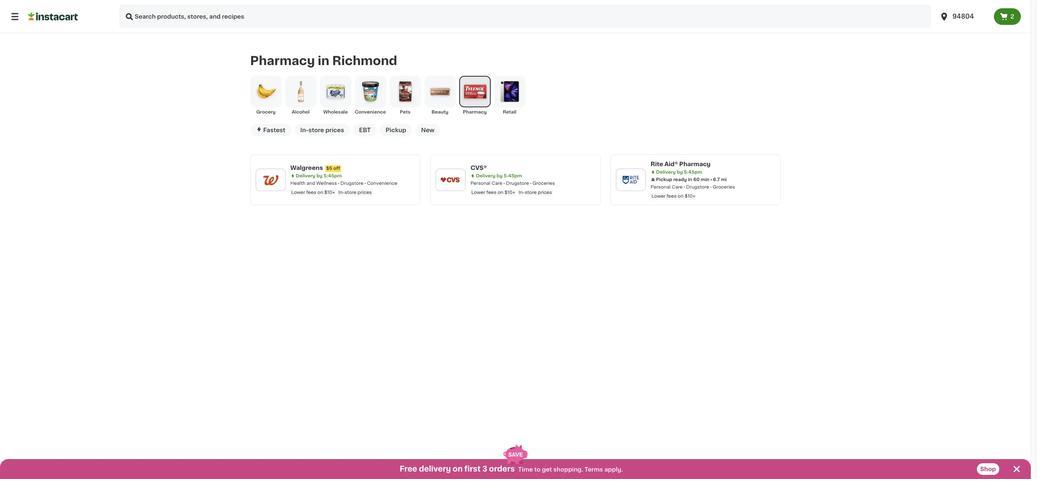 Task type: locate. For each thing, give the bounding box(es) containing it.
1 horizontal spatial lower fees on $10+ in-store prices
[[472, 190, 552, 195]]

1 horizontal spatial lower
[[472, 190, 485, 195]]

beauty button
[[424, 76, 456, 116]]

1 vertical spatial convenience
[[367, 181, 397, 186]]

1 vertical spatial pharmacy
[[463, 110, 487, 114]]

cvs® logo image
[[440, 169, 462, 191]]

0 horizontal spatial $10+
[[325, 190, 335, 195]]

shop
[[981, 466, 996, 472]]

delivery by 5:45pm down cvs®
[[476, 174, 522, 178]]

lower fees on $10+ in-store prices down cvs®
[[472, 190, 552, 195]]

lower fees on $10+ in-store prices down wellness at the top left
[[291, 190, 372, 195]]

pickup for pickup
[[386, 127, 406, 133]]

personal care drugstore groceries down 60
[[651, 185, 735, 189]]

0 horizontal spatial personal care drugstore groceries
[[471, 181, 555, 186]]

1 horizontal spatial 5:45pm
[[504, 174, 522, 178]]

in- inside button
[[300, 127, 309, 133]]

0 horizontal spatial in-
[[300, 127, 309, 133]]

delivery down walgreens
[[296, 174, 315, 178]]

2 vertical spatial pharmacy
[[680, 161, 711, 167]]

0 horizontal spatial drugstore
[[341, 181, 364, 186]]

delivery by 5:45pm
[[656, 170, 702, 174], [296, 174, 342, 178], [476, 174, 522, 178]]

grocery button
[[250, 76, 282, 116]]

drugstore
[[341, 181, 364, 186], [506, 181, 529, 186], [686, 185, 709, 189]]

delivery
[[656, 170, 676, 174], [296, 174, 315, 178], [476, 174, 496, 178]]

fees down cvs®
[[487, 190, 497, 195]]

wellness
[[317, 181, 337, 186]]

store
[[309, 127, 324, 133], [345, 190, 357, 195], [525, 190, 537, 195]]

personal care drugstore groceries down cvs®
[[471, 181, 555, 186]]

in-store prices button
[[295, 124, 350, 136]]

0 horizontal spatial in
[[318, 55, 329, 67]]

free
[[400, 466, 417, 473]]

delivery by 5:45pm up the ready
[[656, 170, 702, 174]]

2 horizontal spatial drugstore
[[686, 185, 709, 189]]

1 horizontal spatial groceries
[[713, 185, 735, 189]]

0 horizontal spatial delivery
[[296, 174, 315, 178]]

1 horizontal spatial in
[[688, 177, 692, 182]]

terms
[[585, 467, 603, 473]]

delivery by 5:45pm down walgreens $5 off
[[296, 174, 342, 178]]

fees down and
[[306, 190, 316, 195]]

lower down the pickup ready in 60 min
[[652, 194, 666, 199]]

grocery
[[256, 110, 276, 114]]

in-store prices
[[300, 127, 344, 133]]

2 horizontal spatial store
[[525, 190, 537, 195]]

1 horizontal spatial pharmacy
[[463, 110, 487, 114]]

2 horizontal spatial delivery by 5:45pm
[[656, 170, 702, 174]]

in-
[[300, 127, 309, 133], [339, 190, 345, 195], [519, 190, 525, 195]]

0 vertical spatial pharmacy
[[250, 55, 315, 67]]

on
[[318, 190, 323, 195], [498, 190, 504, 195], [678, 194, 684, 199], [453, 466, 463, 473]]

6.7
[[713, 177, 720, 182]]

2 horizontal spatial delivery
[[656, 170, 676, 174]]

close image
[[1012, 464, 1022, 474]]

alcohol button
[[285, 76, 317, 116]]

delivery by 5:45pm for rite aid® pharmacy
[[656, 170, 702, 174]]

0 horizontal spatial by
[[317, 174, 323, 178]]

pickup
[[386, 127, 406, 133], [656, 177, 672, 182]]

0 horizontal spatial fees
[[306, 190, 316, 195]]

personal care drugstore groceries
[[471, 181, 555, 186], [651, 185, 735, 189]]

lower
[[291, 190, 305, 195], [472, 190, 485, 195], [652, 194, 666, 199]]

care
[[492, 181, 503, 186], [672, 185, 683, 189]]

rite aid® pharmacy logo image
[[620, 169, 642, 191]]

fastest button
[[250, 124, 291, 136]]

in
[[318, 55, 329, 67], [688, 177, 692, 182]]

2 horizontal spatial in-
[[519, 190, 525, 195]]

prices inside button
[[326, 127, 344, 133]]

personal down cvs®
[[471, 181, 491, 186]]

None search field
[[119, 5, 931, 28]]

pharmacy right beauty
[[463, 110, 487, 114]]

health
[[290, 181, 306, 186]]

convenience
[[355, 110, 386, 114], [367, 181, 397, 186]]

0 horizontal spatial pickup
[[386, 127, 406, 133]]

pickup left the ready
[[656, 177, 672, 182]]

in- for health
[[339, 190, 345, 195]]

shopping.
[[554, 467, 583, 473]]

1 vertical spatial in
[[688, 177, 692, 182]]

fees down the ready
[[667, 194, 677, 199]]

delivery down aid®
[[656, 170, 676, 174]]

1 horizontal spatial by
[[497, 174, 503, 178]]

0 horizontal spatial lower
[[291, 190, 305, 195]]

new
[[421, 127, 435, 133]]

0 horizontal spatial pharmacy
[[250, 55, 315, 67]]

pharmacy
[[250, 55, 315, 67], [463, 110, 487, 114], [680, 161, 711, 167]]

off
[[333, 166, 340, 171]]

pickup down pets
[[386, 127, 406, 133]]

lower fees on $10+ in-store prices
[[291, 190, 372, 195], [472, 190, 552, 195]]

1 horizontal spatial delivery
[[476, 174, 496, 178]]

mi
[[721, 177, 727, 182]]

store for health
[[345, 190, 357, 195]]

2 horizontal spatial 5:45pm
[[684, 170, 702, 174]]

lower fees on $10+
[[652, 194, 696, 199]]

1 lower fees on $10+ in-store prices from the left
[[291, 190, 372, 195]]

2 lower fees on $10+ in-store prices from the left
[[472, 190, 552, 195]]

94804 button
[[940, 5, 989, 28]]

in left 60
[[688, 177, 692, 182]]

0 horizontal spatial store
[[309, 127, 324, 133]]

pharmacy up 60
[[680, 161, 711, 167]]

2 horizontal spatial prices
[[538, 190, 552, 195]]

pickup inside "button"
[[386, 127, 406, 133]]

1 horizontal spatial personal
[[651, 185, 671, 189]]

0 vertical spatial in
[[318, 55, 329, 67]]

1 horizontal spatial delivery by 5:45pm
[[476, 174, 522, 178]]

1 horizontal spatial store
[[345, 190, 357, 195]]

Search field
[[119, 5, 931, 28]]

1 horizontal spatial $10+
[[505, 190, 515, 195]]

prices for health and wellness
[[358, 190, 372, 195]]

new button
[[415, 124, 440, 136]]

1 horizontal spatial in-
[[339, 190, 345, 195]]

personal
[[471, 181, 491, 186], [651, 185, 671, 189]]

prices
[[326, 127, 344, 133], [358, 190, 372, 195], [538, 190, 552, 195]]

pharmacy inside button
[[463, 110, 487, 114]]

store inside button
[[309, 127, 324, 133]]

1 horizontal spatial prices
[[358, 190, 372, 195]]

walgreens
[[290, 165, 323, 171]]

0 vertical spatial pickup
[[386, 127, 406, 133]]

alcohol
[[292, 110, 310, 114]]

pickup ready in 60 min
[[656, 177, 710, 182]]

2 horizontal spatial by
[[677, 170, 683, 174]]

0 horizontal spatial prices
[[326, 127, 344, 133]]

personal up lower fees on $10+
[[651, 185, 671, 189]]

cvs®
[[471, 165, 487, 171]]

1 horizontal spatial pickup
[[656, 177, 672, 182]]

free delivery on first 3 orders time to get shopping. terms apply.
[[400, 466, 623, 473]]

$5
[[326, 166, 332, 171]]

in up the 'wholesale' button
[[318, 55, 329, 67]]

0 vertical spatial convenience
[[355, 110, 386, 114]]

pharmacy up grocery button
[[250, 55, 315, 67]]

groceries
[[533, 181, 555, 186], [713, 185, 735, 189]]

pharmacy for pharmacy
[[463, 110, 487, 114]]

0 horizontal spatial groceries
[[533, 181, 555, 186]]

fees
[[306, 190, 316, 195], [487, 190, 497, 195], [667, 194, 677, 199]]

5:45pm
[[684, 170, 702, 174], [324, 174, 342, 178], [504, 174, 522, 178]]

pharmacy for pharmacy in richmond
[[250, 55, 315, 67]]

lower for health
[[291, 190, 305, 195]]

0 horizontal spatial lower fees on $10+ in-store prices
[[291, 190, 372, 195]]

delivery down cvs®
[[476, 174, 496, 178]]

1 vertical spatial pickup
[[656, 177, 672, 182]]

1 horizontal spatial fees
[[487, 190, 497, 195]]

lower down cvs®
[[472, 190, 485, 195]]

by
[[677, 170, 683, 174], [317, 174, 323, 178], [497, 174, 503, 178]]

prices for personal care
[[538, 190, 552, 195]]

pets
[[400, 110, 411, 114]]

$10+
[[325, 190, 335, 195], [505, 190, 515, 195], [685, 194, 696, 199]]

lower down health
[[291, 190, 305, 195]]

fees for and
[[306, 190, 316, 195]]

pickup for pickup ready in 60 min
[[656, 177, 672, 182]]



Task type: describe. For each thing, give the bounding box(es) containing it.
fees for care
[[487, 190, 497, 195]]

to
[[535, 467, 541, 473]]

pharmacy in richmond main content
[[0, 33, 1031, 479]]

pets button
[[390, 76, 421, 116]]

convenience button
[[355, 76, 386, 116]]

pickup button
[[380, 124, 412, 136]]

$10+ for drugstore
[[505, 190, 515, 195]]

and
[[307, 181, 315, 186]]

wholesale
[[323, 110, 348, 114]]

0 horizontal spatial 5:45pm
[[324, 174, 342, 178]]

first
[[465, 466, 481, 473]]

94804 button
[[935, 5, 994, 28]]

walgreens logo image
[[260, 169, 281, 191]]

retail button
[[494, 76, 526, 116]]

lower fees on $10+ in-store prices for wellness
[[291, 190, 372, 195]]

wholesale button
[[320, 76, 351, 116]]

convenience inside button
[[355, 110, 386, 114]]

time
[[518, 467, 533, 473]]

aid®
[[665, 161, 678, 167]]

rite
[[651, 161, 663, 167]]

0 horizontal spatial delivery by 5:45pm
[[296, 174, 342, 178]]

by for cvs®
[[497, 174, 503, 178]]

retail
[[503, 110, 517, 114]]

$10+ for wellness
[[325, 190, 335, 195]]

pharmacy button
[[459, 76, 491, 116]]

beauty
[[432, 110, 449, 114]]

1 horizontal spatial drugstore
[[506, 181, 529, 186]]

60
[[694, 177, 700, 182]]

apply.
[[605, 467, 623, 473]]

by for rite aid® pharmacy
[[677, 170, 683, 174]]

delivery
[[419, 466, 451, 473]]

1 horizontal spatial personal care drugstore groceries
[[651, 185, 735, 189]]

5:45pm for cvs®
[[504, 174, 522, 178]]

instacart logo image
[[28, 12, 78, 22]]

richmond
[[332, 55, 397, 67]]

pharmacy in richmond
[[250, 55, 397, 67]]

save image
[[503, 445, 528, 464]]

2 horizontal spatial pharmacy
[[680, 161, 711, 167]]

0 horizontal spatial care
[[492, 181, 503, 186]]

3
[[483, 466, 487, 473]]

get
[[542, 467, 552, 473]]

2 horizontal spatial $10+
[[685, 194, 696, 199]]

delivery for rite aid® pharmacy
[[656, 170, 676, 174]]

walgreens $5 off
[[290, 165, 340, 171]]

lower fees on $10+ in-store prices for drugstore
[[472, 190, 552, 195]]

store for personal
[[525, 190, 537, 195]]

in- for personal
[[519, 190, 525, 195]]

2 horizontal spatial lower
[[652, 194, 666, 199]]

2 horizontal spatial fees
[[667, 194, 677, 199]]

delivery by 5:45pm for cvs®
[[476, 174, 522, 178]]

94804
[[953, 13, 974, 19]]

min
[[701, 177, 710, 182]]

lower for personal
[[472, 190, 485, 195]]

ebt
[[359, 127, 371, 133]]

2
[[1011, 14, 1015, 19]]

6.7 mi
[[713, 177, 727, 182]]

1 horizontal spatial care
[[672, 185, 683, 189]]

orders
[[489, 466, 515, 473]]

rite aid® pharmacy
[[651, 161, 711, 167]]

ebt button
[[353, 124, 377, 136]]

shop button
[[977, 464, 1000, 475]]

delivery for cvs®
[[476, 174, 496, 178]]

0 horizontal spatial personal
[[471, 181, 491, 186]]

fastest
[[263, 127, 285, 133]]

ready
[[674, 177, 687, 182]]

health and wellness drugstore convenience
[[290, 181, 397, 186]]

2 button
[[994, 8, 1021, 25]]

5:45pm for rite aid® pharmacy
[[684, 170, 702, 174]]



Task type: vqa. For each thing, say whether or not it's contained in the screenshot.
first Kroger from the right
no



